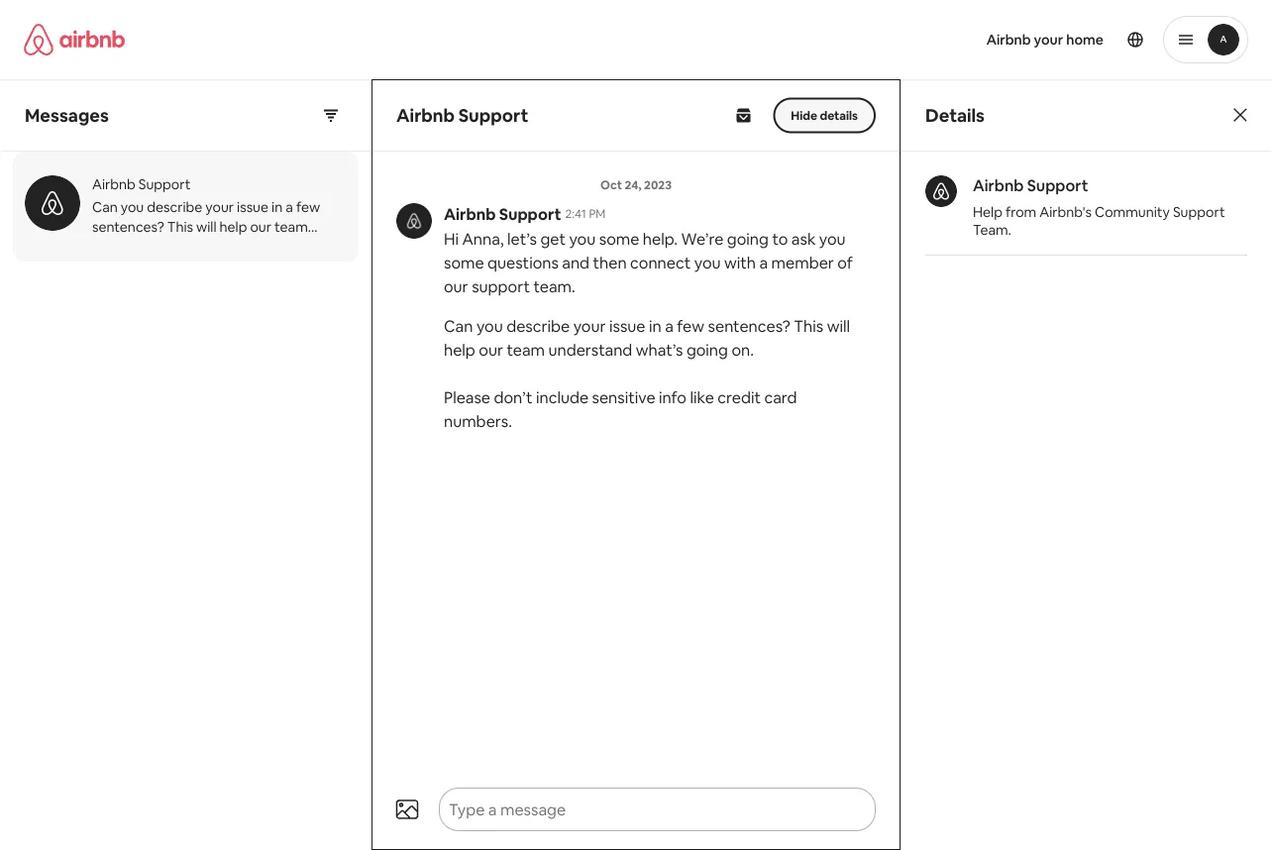 Task type: locate. For each thing, give the bounding box(es) containing it.
1 horizontal spatial some
[[599, 228, 639, 249]]

on. down with
[[732, 339, 754, 360]]

sensitive
[[178, 258, 234, 275], [592, 387, 655, 407]]

will
[[196, 218, 216, 236], [827, 316, 850, 336]]

hide
[[791, 107, 817, 123]]

airbnb support
[[396, 104, 528, 127]]

describe up end of inbox data group
[[147, 198, 202, 216]]

1 horizontal spatial card
[[764, 387, 797, 407]]

2 vertical spatial our
[[479, 339, 503, 360]]

team inside the can you describe your issue in a few sentences? this will help our team understand what's going on.
[[507, 339, 545, 360]]

oct
[[600, 177, 622, 193]]

help
[[219, 218, 247, 236], [444, 339, 475, 360]]

this
[[167, 218, 193, 236], [794, 316, 824, 336]]

in inside airbnb support can you describe your issue in a few sentences? this will help our team understand what's going on.   please don't include sensitive info like credit card numbers.
[[272, 198, 283, 216]]

few inside airbnb support can you describe your issue in a few sentences? this will help our team understand what's going on.   please don't include sensitive info like credit card numbers.
[[296, 198, 320, 216]]

1 horizontal spatial don't
[[494, 387, 533, 407]]

1 vertical spatial on.
[[732, 339, 754, 360]]

0 vertical spatial few
[[296, 198, 320, 216]]

0 horizontal spatial please
[[275, 238, 316, 256]]

airbnb inside airbnb support 2:41 pm hi anna, let's get you some help. we're going to ask you some questions and then connect you with a member of our support team.
[[444, 204, 496, 224]]

understand up please don't include sensitive info like credit card numbers.
[[548, 339, 632, 360]]

2 horizontal spatial a
[[759, 252, 768, 272]]

0 vertical spatial sensitive
[[178, 258, 234, 275]]

1 vertical spatial numbers.
[[444, 411, 512, 431]]

1 horizontal spatial this
[[794, 316, 824, 336]]

0 horizontal spatial on.
[[252, 238, 272, 256]]

airbnb left home
[[986, 31, 1031, 49]]

1 vertical spatial credit
[[718, 387, 761, 407]]

0 vertical spatial describe
[[147, 198, 202, 216]]

1 vertical spatial please
[[444, 387, 490, 407]]

1 vertical spatial in
[[649, 316, 661, 336]]

1 vertical spatial will
[[827, 316, 850, 336]]

this down member
[[794, 316, 824, 336]]

can up end of inbox data group
[[92, 198, 118, 216]]

0 horizontal spatial few
[[296, 198, 320, 216]]

will inside airbnb support can you describe your issue in a few sentences? this will help our team understand what's going on.   please don't include sensitive info like credit card numbers.
[[196, 218, 216, 236]]

oct 24, 2023
[[600, 177, 672, 193]]

1 vertical spatial our
[[444, 276, 468, 296]]

credit
[[288, 258, 326, 275], [718, 387, 761, 407]]

card
[[92, 277, 121, 295], [764, 387, 797, 407]]

1 horizontal spatial will
[[827, 316, 850, 336]]

1 horizontal spatial include
[[536, 387, 589, 407]]

help up end of inbox data group
[[219, 218, 247, 236]]

our inside airbnb support can you describe your issue in a few sentences? this will help our team understand what's going on.   please don't include sensitive info like credit card numbers.
[[250, 218, 271, 236]]

1 horizontal spatial info
[[659, 387, 687, 407]]

your left home
[[1034, 31, 1063, 49]]

0 vertical spatial in
[[272, 198, 283, 216]]

support
[[458, 104, 528, 127], [1027, 175, 1088, 195], [138, 175, 191, 193], [1173, 203, 1225, 221], [499, 204, 561, 224]]

like inside airbnb support can you describe your issue in a few sentences? this will help our team understand what's going on.   please don't include sensitive info like credit card numbers.
[[264, 258, 285, 275]]

include inside airbnb support can you describe your issue in a few sentences? this will help our team understand what's going on.   please don't include sensitive info like credit card numbers.
[[129, 258, 175, 275]]

airbnb up anna,
[[444, 204, 496, 224]]

will inside the can you describe your issue in a few sentences? this will help our team understand what's going on.
[[827, 316, 850, 336]]

0 vertical spatial numbers.
[[124, 277, 184, 295]]

understand inside airbnb support can you describe your issue in a few sentences? this will help our team understand what's going on.   please don't include sensitive info like credit card numbers.
[[92, 238, 166, 256]]

1 vertical spatial sensitive
[[592, 387, 655, 407]]

sentences? up end of inbox data group
[[92, 218, 164, 236]]

a inside airbnb support can you describe your issue in a few sentences? this will help our team understand what's going on.   please don't include sensitive info like credit card numbers.
[[286, 198, 293, 216]]

you
[[121, 198, 144, 216], [569, 228, 596, 249], [819, 228, 846, 249], [694, 252, 721, 272], [476, 316, 503, 336]]

help down support
[[444, 339, 475, 360]]

some up then in the top of the page
[[599, 228, 639, 249]]

airbnb inside "profile" element
[[986, 31, 1031, 49]]

airbnb support image
[[925, 175, 957, 207]]

numbers.
[[124, 277, 184, 295], [444, 411, 512, 431]]

message from airbnb support image
[[396, 203, 432, 239]]

you up end of inbox data group
[[121, 198, 144, 216]]

details
[[925, 104, 985, 127]]

0 horizontal spatial this
[[167, 218, 193, 236]]

then
[[593, 252, 627, 272]]

1 vertical spatial understand
[[548, 339, 632, 360]]

1 horizontal spatial numbers.
[[444, 411, 512, 431]]

on. inside the can you describe your issue in a few sentences? this will help our team understand what's going on.
[[732, 339, 754, 360]]

our left support
[[444, 276, 468, 296]]

1 horizontal spatial help
[[444, 339, 475, 360]]

understand up end of inbox data group
[[92, 238, 166, 256]]

0 vertical spatial credit
[[288, 258, 326, 275]]

0 horizontal spatial some
[[444, 252, 484, 272]]

hide details button
[[773, 98, 876, 133]]

will up end of inbox data group
[[196, 218, 216, 236]]

airbnb for airbnb your home
[[986, 31, 1031, 49]]

team inside airbnb support can you describe your issue in a few sentences? this will help our team understand what's going on.   please don't include sensitive info like credit card numbers.
[[274, 218, 308, 236]]

details
[[820, 107, 858, 123]]

will down of
[[827, 316, 850, 336]]

0 horizontal spatial what's
[[169, 238, 210, 256]]

end of inbox data group
[[1, 262, 371, 266]]

1 horizontal spatial a
[[665, 316, 674, 336]]

you down we're
[[694, 252, 721, 272]]

a inside airbnb support 2:41 pm hi anna, let's get you some help. we're going to ask you some questions and then connect you with a member of our support team.
[[759, 252, 768, 272]]

airbnb support sent hi anna, let's get you some help. we're going to ask you some questions and then connect you with a member of our support team.. sent oct 24, 2023, 2:41 pm group
[[375, 154, 898, 298]]

in
[[272, 198, 283, 216], [649, 316, 661, 336]]

0 horizontal spatial can
[[92, 198, 118, 216]]

help inside the can you describe your issue in a few sentences? this will help our team understand what's going on.
[[444, 339, 475, 360]]

can
[[92, 198, 118, 216], [444, 316, 473, 336]]

0 horizontal spatial your
[[205, 198, 234, 216]]

this up end of inbox data group
[[167, 218, 193, 236]]

1 horizontal spatial in
[[649, 316, 661, 336]]

airbnb right the filter conversations. current filter: all conversations image on the top
[[396, 104, 455, 127]]

1 horizontal spatial like
[[690, 387, 714, 407]]

0 horizontal spatial will
[[196, 218, 216, 236]]

connect
[[630, 252, 691, 272]]

can inside the can you describe your issue in a few sentences? this will help our team understand what's going on.
[[444, 316, 473, 336]]

0 horizontal spatial info
[[237, 258, 261, 275]]

0 horizontal spatial like
[[264, 258, 285, 275]]

team
[[274, 218, 308, 236], [507, 339, 545, 360]]

sentences?
[[92, 218, 164, 236], [708, 316, 790, 336]]

home
[[1066, 31, 1104, 49]]

get
[[540, 228, 566, 249]]

0 vertical spatial card
[[92, 277, 121, 295]]

0 vertical spatial understand
[[92, 238, 166, 256]]

1 horizontal spatial can
[[444, 316, 473, 336]]

issue up end of inbox data group
[[237, 198, 269, 216]]

what's
[[169, 238, 210, 256], [636, 339, 683, 360]]

1 vertical spatial your
[[205, 198, 234, 216]]

1 horizontal spatial few
[[677, 316, 705, 336]]

don't
[[92, 258, 126, 275], [494, 387, 533, 407]]

0 horizontal spatial card
[[92, 277, 121, 295]]

going inside the can you describe your issue in a few sentences? this will help our team understand what's going on.
[[686, 339, 728, 360]]

airbnb your home
[[986, 31, 1104, 49]]

info
[[237, 258, 261, 275], [659, 387, 687, 407]]

support inside airbnb support 2:41 pm hi anna, let's get you some help. we're going to ask you some questions and then connect you with a member of our support team.
[[499, 204, 561, 224]]

2:41
[[565, 206, 586, 221]]

please
[[275, 238, 316, 256], [444, 387, 490, 407]]

0 horizontal spatial our
[[250, 218, 271, 236]]

1 horizontal spatial issue
[[609, 316, 645, 336]]

0 horizontal spatial understand
[[92, 238, 166, 256]]

on. up end of inbox data group
[[252, 238, 272, 256]]

issue down then in the top of the page
[[609, 316, 645, 336]]

airbnb for airbnb support
[[396, 104, 455, 127]]

0 vertical spatial on.
[[252, 238, 272, 256]]

some down hi
[[444, 252, 484, 272]]

going down with
[[686, 339, 728, 360]]

1 horizontal spatial sensitive
[[592, 387, 655, 407]]

on.
[[252, 238, 272, 256], [732, 339, 754, 360]]

going up with
[[727, 228, 769, 249]]

2 horizontal spatial your
[[1034, 31, 1063, 49]]

going up end of inbox data group
[[213, 238, 249, 256]]

a
[[286, 198, 293, 216], [759, 252, 768, 272], [665, 316, 674, 336]]

airbnb inside airbnb support help from airbnb's community support team.
[[973, 175, 1024, 195]]

0 horizontal spatial credit
[[288, 258, 326, 275]]

team.
[[973, 221, 1011, 239]]

0 vertical spatial please
[[275, 238, 316, 256]]

describe down team.
[[506, 316, 570, 336]]

like
[[264, 258, 285, 275], [690, 387, 714, 407]]

our down support
[[479, 339, 503, 360]]

1 vertical spatial card
[[764, 387, 797, 407]]

Type a message text field
[[441, 790, 838, 829]]

like inside please don't include sensitive info like credit card numbers.
[[690, 387, 714, 407]]

team.
[[533, 276, 575, 296]]

0 vertical spatial what's
[[169, 238, 210, 256]]

our up end of inbox data group
[[250, 218, 271, 236]]

airbnb inside airbnb support can you describe your issue in a few sentences? this will help our team understand what's going on.   please don't include sensitive info like credit card numbers.
[[92, 175, 135, 193]]

0 vertical spatial your
[[1034, 31, 1063, 49]]

1 horizontal spatial our
[[444, 276, 468, 296]]

credit inside please don't include sensitive info like credit card numbers.
[[718, 387, 761, 407]]

what's inside the can you describe your issue in a few sentences? this will help our team understand what's going on.
[[636, 339, 683, 360]]

airbnb up help
[[973, 175, 1024, 195]]

support inside airbnb support can you describe your issue in a few sentences? this will help our team understand what's going on.   please don't include sensitive info like credit card numbers.
[[138, 175, 191, 193]]

your
[[1034, 31, 1063, 49], [205, 198, 234, 216], [573, 316, 606, 336]]

0 horizontal spatial sensitive
[[178, 258, 234, 275]]

our
[[250, 218, 271, 236], [444, 276, 468, 296], [479, 339, 503, 360]]

what's up end of inbox data group
[[169, 238, 210, 256]]

hide details
[[791, 107, 858, 123]]

0 horizontal spatial team
[[274, 218, 308, 236]]

1 horizontal spatial what's
[[636, 339, 683, 360]]

1 horizontal spatial sentences?
[[708, 316, 790, 336]]

1 vertical spatial describe
[[506, 316, 570, 336]]

support for airbnb support help from airbnb's community support team.
[[1027, 175, 1088, 195]]

understand
[[92, 238, 166, 256], [548, 339, 632, 360]]

1 horizontal spatial on.
[[732, 339, 754, 360]]

0 horizontal spatial describe
[[147, 198, 202, 216]]

your down team.
[[573, 316, 606, 336]]

messages
[[25, 104, 109, 127]]

0 vertical spatial info
[[237, 258, 261, 275]]

describe inside airbnb support can you describe your issue in a few sentences? this will help our team understand what's going on.   please don't include sensitive info like credit card numbers.
[[147, 198, 202, 216]]

1 horizontal spatial please
[[444, 387, 490, 407]]

airbnb down messages
[[92, 175, 135, 193]]

1 horizontal spatial credit
[[718, 387, 761, 407]]

1 vertical spatial like
[[690, 387, 714, 407]]

1 vertical spatial help
[[444, 339, 475, 360]]

0 horizontal spatial don't
[[92, 258, 126, 275]]

0 vertical spatial a
[[286, 198, 293, 216]]

1 vertical spatial few
[[677, 316, 705, 336]]

1 vertical spatial what's
[[636, 339, 683, 360]]

your up end of inbox data group
[[205, 198, 234, 216]]

airbnb support 2:41 pm hi anna, let's get you some help. we're going to ask you some questions and then connect you with a member of our support team.
[[444, 204, 853, 296]]

few
[[296, 198, 320, 216], [677, 316, 705, 336]]

anna,
[[462, 228, 504, 249]]

your inside airbnb support can you describe your issue in a few sentences? this will help our team understand what's going on.   please don't include sensitive info like credit card numbers.
[[205, 198, 234, 216]]

1 vertical spatial some
[[444, 252, 484, 272]]

include
[[129, 258, 175, 275], [536, 387, 589, 407]]

info inside airbnb support can you describe your issue in a few sentences? this will help our team understand what's going on.   please don't include sensitive info like credit card numbers.
[[237, 258, 261, 275]]

0 horizontal spatial issue
[[237, 198, 269, 216]]

24,
[[625, 177, 642, 193]]

1 horizontal spatial team
[[507, 339, 545, 360]]

airbnb
[[986, 31, 1031, 49], [396, 104, 455, 127], [973, 175, 1024, 195], [92, 175, 135, 193], [444, 204, 496, 224]]

with
[[724, 252, 756, 272]]

describe
[[147, 198, 202, 216], [506, 316, 570, 336]]

0 horizontal spatial a
[[286, 198, 293, 216]]

1 horizontal spatial understand
[[548, 339, 632, 360]]

0 vertical spatial include
[[129, 258, 175, 275]]

what's up please don't include sensitive info like credit card numbers.
[[636, 339, 683, 360]]

list of conversations group
[[1, 152, 371, 295]]

sentences? down with
[[708, 316, 790, 336]]

0 horizontal spatial sentences?
[[92, 218, 164, 236]]

you down support
[[476, 316, 503, 336]]

0 vertical spatial some
[[599, 228, 639, 249]]

airbnb your home link
[[975, 19, 1116, 60]]

in inside the can you describe your issue in a few sentences? this will help our team understand what's going on.
[[649, 316, 661, 336]]

0 vertical spatial like
[[264, 258, 285, 275]]

0 vertical spatial don't
[[92, 258, 126, 275]]

0 vertical spatial issue
[[237, 198, 269, 216]]

2 vertical spatial a
[[665, 316, 674, 336]]

0 vertical spatial our
[[250, 218, 271, 236]]

0 vertical spatial help
[[219, 218, 247, 236]]

1 vertical spatial info
[[659, 387, 687, 407]]

please inside please don't include sensitive info like credit card numbers.
[[444, 387, 490, 407]]

0 vertical spatial team
[[274, 218, 308, 236]]

going inside airbnb support can you describe your issue in a few sentences? this will help our team understand what's going on.   please don't include sensitive info like credit card numbers.
[[213, 238, 249, 256]]

include inside please don't include sensitive info like credit card numbers.
[[536, 387, 589, 407]]

1 horizontal spatial describe
[[506, 316, 570, 336]]

1 horizontal spatial your
[[573, 316, 606, 336]]

info inside please don't include sensitive info like credit card numbers.
[[659, 387, 687, 407]]

sentences? inside airbnb support can you describe your issue in a few sentences? this will help our team understand what's going on.   please don't include sensitive info like credit card numbers.
[[92, 218, 164, 236]]

1 vertical spatial sentences?
[[708, 316, 790, 336]]

0 vertical spatial can
[[92, 198, 118, 216]]

going inside airbnb support 2:41 pm hi anna, let's get you some help. we're going to ask you some questions and then connect you with a member of our support team.
[[727, 228, 769, 249]]

1 vertical spatial a
[[759, 252, 768, 272]]

issue inside the can you describe your issue in a few sentences? this will help our team understand what's going on.
[[609, 316, 645, 336]]

1 vertical spatial issue
[[609, 316, 645, 336]]

going
[[727, 228, 769, 249], [213, 238, 249, 256], [686, 339, 728, 360]]

0 horizontal spatial include
[[129, 258, 175, 275]]

1 vertical spatial this
[[794, 316, 824, 336]]

some
[[599, 228, 639, 249], [444, 252, 484, 272]]

1 vertical spatial include
[[536, 387, 589, 407]]

1 vertical spatial can
[[444, 316, 473, 336]]

issue
[[237, 198, 269, 216], [609, 316, 645, 336]]

numbers. inside airbnb support can you describe your issue in a few sentences? this will help our team understand what's going on.   please don't include sensitive info like credit card numbers.
[[124, 277, 184, 295]]

can down support
[[444, 316, 473, 336]]



Task type: describe. For each thing, give the bounding box(es) containing it.
your inside "profile" element
[[1034, 31, 1063, 49]]

message from airbnb support image
[[396, 203, 432, 239]]

help inside airbnb support can you describe your issue in a few sentences? this will help our team understand what's going on.   please don't include sensitive info like credit card numbers.
[[219, 218, 247, 236]]

to
[[772, 228, 788, 249]]

community
[[1095, 203, 1170, 221]]

airbnb support can you describe your issue in a few sentences? this will help our team understand what's going on.   please don't include sensitive info like credit card numbers.
[[92, 175, 326, 295]]

airbnb support image
[[925, 175, 957, 207]]

airbnb for airbnb support 2:41 pm hi anna, let's get you some help. we're going to ask you some questions and then connect you with a member of our support team.
[[444, 204, 496, 224]]

help
[[973, 203, 1003, 221]]

filter conversations. current filter: all conversations image
[[323, 107, 339, 123]]

airbnb for airbnb support help from airbnb's community support team.
[[973, 175, 1024, 195]]

issue inside airbnb support can you describe your issue in a few sentences? this will help our team understand what's going on.   please don't include sensitive info like credit card numbers.
[[237, 198, 269, 216]]

and
[[562, 252, 590, 272]]

profile element
[[660, 0, 1248, 79]]

this inside airbnb support can you describe your issue in a few sentences? this will help our team understand what's going on.   please don't include sensitive info like credit card numbers.
[[167, 218, 193, 236]]

don't inside please don't include sensitive info like credit card numbers.
[[494, 387, 533, 407]]

can inside airbnb support can you describe your issue in a few sentences? this will help our team understand what's going on.   please don't include sensitive info like credit card numbers.
[[92, 198, 118, 216]]

your inside the can you describe your issue in a few sentences? this will help our team understand what's going on.
[[573, 316, 606, 336]]

sensitive inside please don't include sensitive info like credit card numbers.
[[592, 387, 655, 407]]

sensitive inside airbnb support can you describe your issue in a few sentences? this will help our team understand what's going on.   please don't include sensitive info like credit card numbers.
[[178, 258, 234, 275]]

airbnb's
[[1040, 203, 1092, 221]]

sentences? inside the can you describe your issue in a few sentences? this will help our team understand what's going on.
[[708, 316, 790, 336]]

support for airbnb support 2:41 pm hi anna, let's get you some help. we're going to ask you some questions and then connect you with a member of our support team.
[[499, 204, 561, 224]]

support
[[472, 276, 530, 296]]

let's
[[507, 228, 537, 249]]

of
[[838, 252, 853, 272]]

don't inside airbnb support can you describe your issue in a few sentences? this will help our team understand what's going on.   please don't include sensitive info like credit card numbers.
[[92, 258, 126, 275]]

understand inside the can you describe your issue in a few sentences? this will help our team understand what's going on.
[[548, 339, 632, 360]]

card inside please don't include sensitive info like credit card numbers.
[[764, 387, 797, 407]]

this inside the can you describe your issue in a few sentences? this will help our team understand what's going on.
[[794, 316, 824, 336]]

member
[[771, 252, 834, 272]]

card inside airbnb support can you describe your issue in a few sentences? this will help our team understand what's going on.   please don't include sensitive info like credit card numbers.
[[92, 277, 121, 295]]

our inside the can you describe your issue in a few sentences? this will help our team understand what's going on.
[[479, 339, 503, 360]]

we're
[[681, 228, 724, 249]]

you inside the can you describe your issue in a few sentences? this will help our team understand what's going on.
[[476, 316, 503, 336]]

2023
[[644, 177, 672, 193]]

support for airbnb support can you describe your issue in a few sentences? this will help our team understand what's going on.   please don't include sensitive info like credit card numbers.
[[138, 175, 191, 193]]

airbnb support help from airbnb's community support team.
[[973, 175, 1225, 239]]

numbers. inside please don't include sensitive info like credit card numbers.
[[444, 411, 512, 431]]

credit inside airbnb support can you describe your issue in a few sentences? this will help our team understand what's going on.   please don't include sensitive info like credit card numbers.
[[288, 258, 326, 275]]

help.
[[643, 228, 678, 249]]

from
[[1006, 203, 1037, 221]]

what's inside airbnb support can you describe your issue in a few sentences? this will help our team understand what's going on.   please don't include sensitive info like credit card numbers.
[[169, 238, 210, 256]]

please don't include sensitive info like credit card numbers.
[[444, 387, 797, 431]]

you up of
[[819, 228, 846, 249]]

ask
[[791, 228, 816, 249]]

please inside airbnb support can you describe your issue in a few sentences? this will help our team understand what's going on.   please don't include sensitive info like credit card numbers.
[[275, 238, 316, 256]]

on. inside airbnb support can you describe your issue in a few sentences? this will help our team understand what's going on.   please don't include sensitive info like credit card numbers.
[[252, 238, 272, 256]]

can you describe your issue in a few sentences? this will help our team understand what's going on.
[[444, 316, 850, 360]]

you inside airbnb support can you describe your issue in a few sentences? this will help our team understand what's going on.   please don't include sensitive info like credit card numbers.
[[121, 198, 144, 216]]

a inside the can you describe your issue in a few sentences? this will help our team understand what's going on.
[[665, 316, 674, 336]]

few inside the can you describe your issue in a few sentences? this will help our team understand what's going on.
[[677, 316, 705, 336]]

pm
[[589, 206, 606, 221]]

hi
[[444, 228, 459, 249]]

describe inside the can you describe your issue in a few sentences? this will help our team understand what's going on.
[[506, 316, 570, 336]]

support for airbnb support
[[458, 104, 528, 127]]

questions
[[488, 252, 559, 272]]

you up and
[[569, 228, 596, 249]]

messaging page main contents element
[[0, 79, 1272, 850]]

our inside airbnb support 2:41 pm hi anna, let's get you some help. we're going to ask you some questions and then connect you with a member of our support team.
[[444, 276, 468, 296]]

airbnb for airbnb support can you describe your issue in a few sentences? this will help our team understand what's going on.   please don't include sensitive info like credit card numbers.
[[92, 175, 135, 193]]



Task type: vqa. For each thing, say whether or not it's contained in the screenshot.
taxes in POLLOCK PINES, CALIFORNIA 126 MILES AWAY 5 NIGHTS · DEC 10 – 15 $1,557 TOTAL BEFORE TAXES
no



